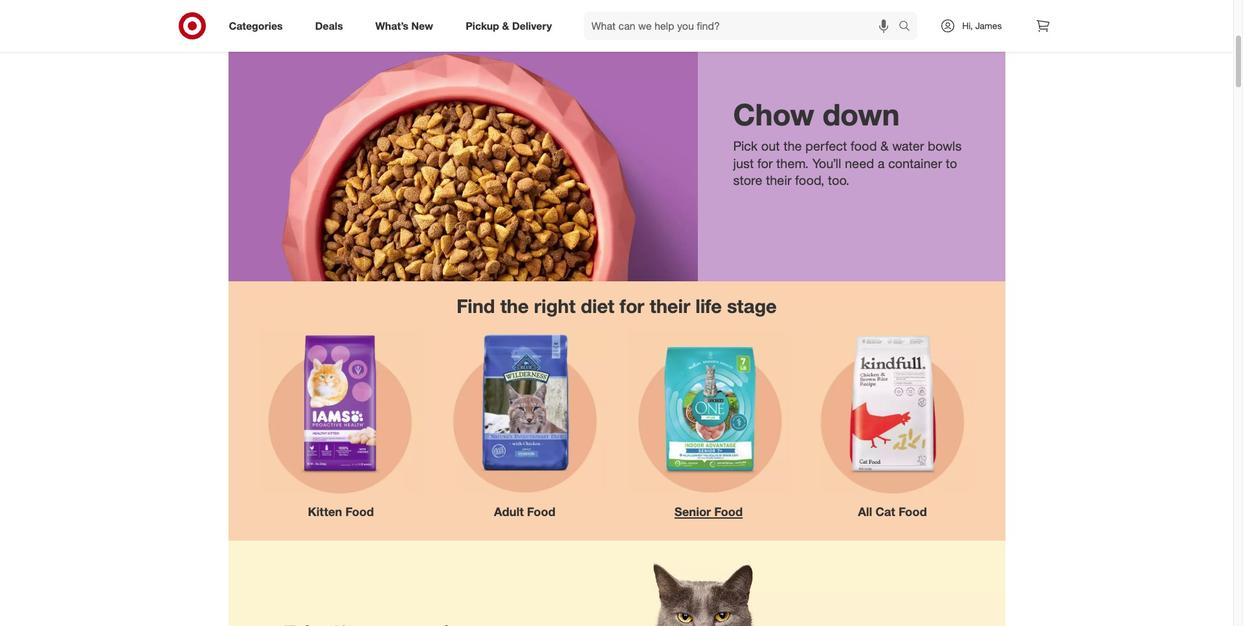Task type: vqa. For each thing, say whether or not it's contained in the screenshot.
Store Locator Enter your zip code to find the closest CVS Pharmacy ® at Target.
no



Task type: locate. For each thing, give the bounding box(es) containing it.
0 vertical spatial the
[[784, 138, 802, 154]]

food right kitten
[[345, 505, 374, 519]]

senior
[[675, 505, 711, 519]]

categories
[[229, 19, 283, 32]]

1 horizontal spatial their
[[766, 173, 792, 189]]

food
[[345, 505, 374, 519], [527, 505, 556, 519], [714, 505, 743, 519], [899, 505, 927, 519]]

for right diet
[[620, 294, 644, 318]]

what's
[[375, 19, 409, 32]]

adult food link
[[433, 321, 617, 520]]

kitten food
[[308, 505, 374, 519]]

0 horizontal spatial for
[[620, 294, 644, 318]]

for
[[757, 155, 773, 171], [620, 294, 644, 318]]

new
[[411, 19, 433, 32]]

1 horizontal spatial &
[[881, 138, 889, 154]]

1 vertical spatial their
[[650, 294, 690, 318]]

1 horizontal spatial for
[[757, 155, 773, 171]]

food,
[[795, 173, 824, 189]]

life
[[696, 294, 722, 318]]

find
[[457, 294, 495, 318]]

chow
[[733, 96, 814, 133]]

1 vertical spatial for
[[620, 294, 644, 318]]

right
[[534, 294, 576, 318]]

stage
[[727, 294, 777, 318]]

food right adult
[[527, 505, 556, 519]]

them.
[[776, 155, 809, 171]]

3 food from the left
[[714, 505, 743, 519]]

pick
[[733, 138, 758, 154]]

kitten food link
[[249, 321, 433, 520]]

4 food from the left
[[899, 505, 927, 519]]

& right the pickup
[[502, 19, 509, 32]]

for down the out
[[757, 155, 773, 171]]

& up a
[[881, 138, 889, 154]]

store
[[733, 173, 762, 189]]

2 food from the left
[[527, 505, 556, 519]]

0 vertical spatial their
[[766, 173, 792, 189]]

their left life
[[650, 294, 690, 318]]

food right senior at right
[[714, 505, 743, 519]]

adult food
[[494, 505, 556, 519]]

0 vertical spatial for
[[757, 155, 773, 171]]

the right find
[[500, 294, 529, 318]]

a
[[878, 155, 885, 171]]

their
[[766, 173, 792, 189], [650, 294, 690, 318]]

out
[[761, 138, 780, 154]]

the up the them.
[[784, 138, 802, 154]]

perfect
[[805, 138, 847, 154]]

deals
[[315, 19, 343, 32]]

categories link
[[218, 12, 299, 40]]

1 horizontal spatial the
[[784, 138, 802, 154]]

search
[[893, 20, 924, 33]]

kitten
[[308, 505, 342, 519]]

delivery
[[512, 19, 552, 32]]

1 vertical spatial the
[[500, 294, 529, 318]]

1 food from the left
[[345, 505, 374, 519]]

food for kitten food
[[345, 505, 374, 519]]

water
[[892, 138, 924, 154]]

find the right diet for their life stage
[[457, 294, 777, 318]]

their down the them.
[[766, 173, 792, 189]]

the
[[784, 138, 802, 154], [500, 294, 529, 318]]

1 vertical spatial &
[[881, 138, 889, 154]]

all
[[858, 505, 872, 519]]

food right cat
[[899, 505, 927, 519]]

their inside chow down pick out the perfect food & water bowls just for them. you'll need a container to store their food, too.
[[766, 173, 792, 189]]

&
[[502, 19, 509, 32], [881, 138, 889, 154]]

0 horizontal spatial the
[[500, 294, 529, 318]]

to
[[946, 155, 957, 171]]

0 vertical spatial &
[[502, 19, 509, 32]]



Task type: describe. For each thing, give the bounding box(es) containing it.
food
[[851, 138, 877, 154]]

cat
[[876, 505, 895, 519]]

bowls
[[928, 138, 962, 154]]

& inside chow down pick out the perfect food & water bowls just for them. you'll need a container to store their food, too.
[[881, 138, 889, 154]]

hi,
[[962, 20, 973, 31]]

hi, james
[[962, 20, 1002, 31]]

deals link
[[304, 12, 359, 40]]

too.
[[828, 173, 850, 189]]

what's new
[[375, 19, 433, 32]]

senior food link
[[617, 321, 801, 520]]

down
[[823, 96, 900, 133]]

container
[[888, 155, 942, 171]]

for inside chow down pick out the perfect food & water bowls just for them. you'll need a container to store their food, too.
[[757, 155, 773, 171]]

food for senior food
[[714, 505, 743, 519]]

need
[[845, 155, 874, 171]]

all cat food
[[858, 505, 927, 519]]

all cat food link
[[801, 321, 985, 520]]

james
[[975, 20, 1002, 31]]

diet
[[581, 294, 615, 318]]

What can we help you find? suggestions appear below search field
[[584, 12, 902, 40]]

chow down pick out the perfect food & water bowls just for them. you'll need a container to store their food, too.
[[733, 96, 962, 189]]

search button
[[893, 12, 924, 43]]

the inside chow down pick out the perfect food & water bowls just for them. you'll need a container to store their food, too.
[[784, 138, 802, 154]]

you'll
[[812, 155, 841, 171]]

pickup & delivery
[[466, 19, 552, 32]]

what's new link
[[364, 12, 449, 40]]

food for adult food
[[527, 505, 556, 519]]

senior food
[[675, 505, 743, 519]]

adult
[[494, 505, 524, 519]]

0 horizontal spatial &
[[502, 19, 509, 32]]

pickup
[[466, 19, 499, 32]]

0 horizontal spatial their
[[650, 294, 690, 318]]

pickup & delivery link
[[455, 12, 568, 40]]

just
[[733, 155, 754, 171]]



